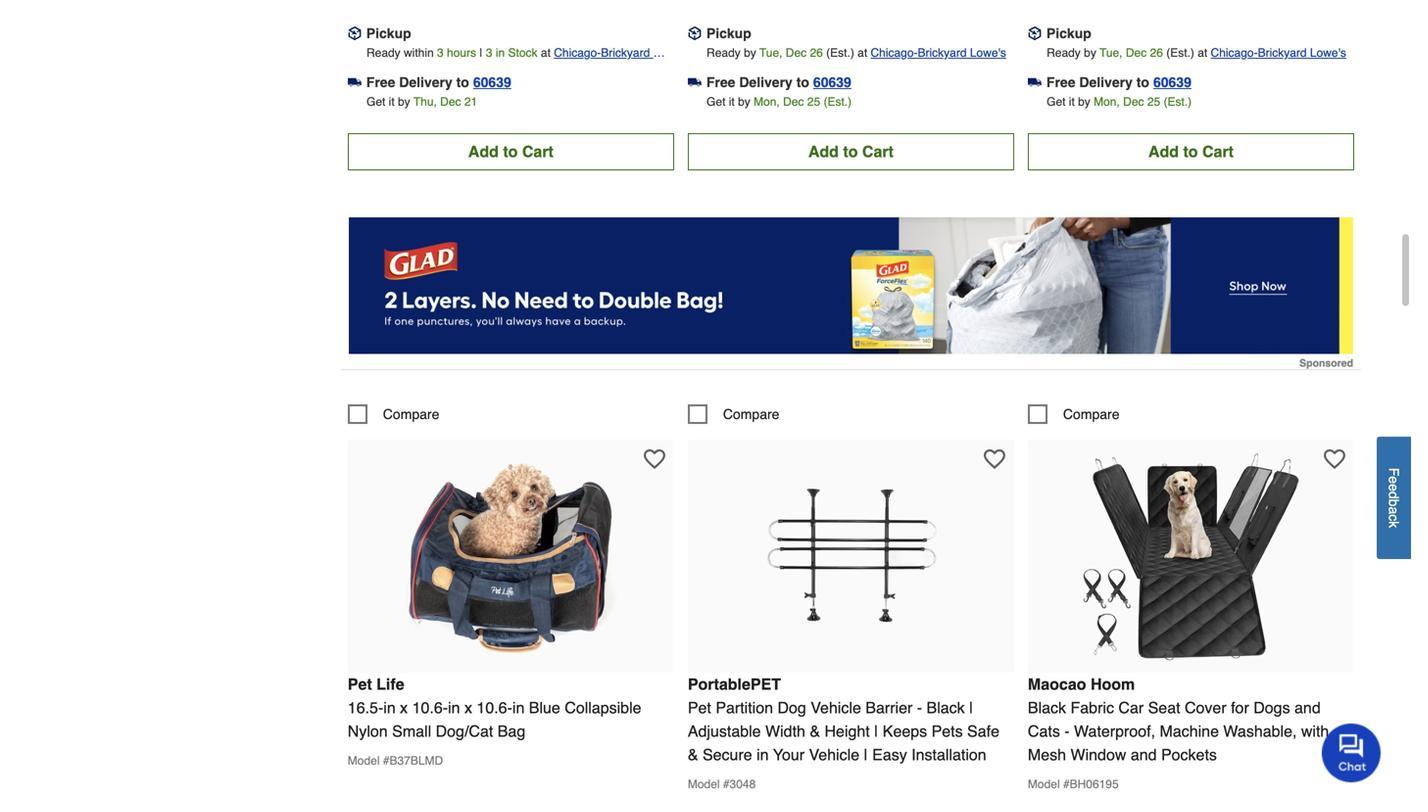 Task type: vqa. For each thing, say whether or not it's contained in the screenshot.
The At in the Ready Within 3 Hours | 3 In Stock At Chicago-Brickyard Lowe'S
yes



Task type: locate. For each thing, give the bounding box(es) containing it.
1002701028 element
[[688, 405, 780, 424]]

0 horizontal spatial #
[[383, 755, 390, 768]]

2 horizontal spatial at
[[1198, 46, 1208, 60]]

1 it from the left
[[389, 95, 395, 109]]

3 chicago-brickyard lowe's button from the left
[[1211, 43, 1347, 63]]

get it by thu, dec 21
[[367, 95, 477, 109]]

2 horizontal spatial free delivery to 60639
[[1047, 74, 1192, 90]]

2 horizontal spatial it
[[1069, 95, 1075, 109]]

2 free from the left
[[707, 74, 736, 90]]

your
[[773, 746, 805, 764]]

pet inside pet life 16.5-in x 10.6-in x 10.6-in blue collapsible nylon small dog/cat bag
[[348, 676, 372, 694]]

1 vertical spatial and
[[1131, 746, 1157, 764]]

seat
[[1148, 699, 1181, 717]]

1 horizontal spatial heart outline image
[[984, 449, 1005, 470]]

car
[[1119, 699, 1144, 717]]

1 horizontal spatial model
[[688, 778, 720, 792]]

1 add to cart from the left
[[468, 142, 554, 161]]

thu,
[[414, 95, 437, 109]]

5014687973 element
[[1028, 405, 1120, 424]]

free delivery to 60639 for 60639 "button" for 1st pickup image from left
[[707, 74, 852, 90]]

and
[[1295, 699, 1321, 717], [1131, 746, 1157, 764]]

1 horizontal spatial mon,
[[1094, 95, 1120, 109]]

height
[[825, 723, 870, 741]]

1 horizontal spatial pet
[[688, 699, 711, 717]]

pet
[[348, 676, 372, 694], [688, 699, 711, 717]]

stock
[[508, 46, 538, 60]]

it for 1st pickup image from left
[[729, 95, 735, 109]]

chicago-brickyard lowe's button
[[554, 43, 674, 79], [871, 43, 1006, 63], [1211, 43, 1347, 63]]

1 add from the left
[[468, 142, 499, 161]]

&
[[810, 723, 820, 741], [688, 746, 698, 764]]

delivery for pickup icon 60639 "button"
[[399, 74, 453, 90]]

1 25 from the left
[[807, 95, 820, 109]]

0 horizontal spatial pickup
[[366, 25, 411, 41]]

x up dog/cat
[[465, 699, 472, 717]]

1 ready from the left
[[367, 46, 401, 60]]

1 horizontal spatial &
[[810, 723, 820, 741]]

black
[[927, 699, 965, 717], [1028, 699, 1066, 717]]

|
[[480, 46, 483, 60], [969, 699, 974, 717], [874, 723, 879, 741], [864, 746, 868, 764]]

1 chicago-brickyard lowe's button from the left
[[554, 43, 674, 79]]

hoom
[[1091, 676, 1135, 694]]

chicago- for 1st pickup image from left
[[871, 46, 918, 60]]

1 at from the left
[[541, 46, 551, 60]]

1 60639 from the left
[[473, 74, 511, 90]]

0 horizontal spatial -
[[917, 699, 922, 717]]

0 horizontal spatial at
[[541, 46, 551, 60]]

a
[[1386, 507, 1402, 515]]

3 right hours
[[486, 46, 493, 60]]

2 ready by tue, dec 26 (est.) at chicago-brickyard lowe's from the left
[[1047, 46, 1347, 60]]

3 it from the left
[[1069, 95, 1075, 109]]

black up pets
[[927, 699, 965, 717]]

3 cart from the left
[[1203, 142, 1234, 161]]

in down life at left bottom
[[383, 699, 396, 717]]

in left your
[[757, 746, 769, 764]]

2 at from the left
[[858, 46, 868, 60]]

0 horizontal spatial compare
[[383, 407, 439, 422]]

1 horizontal spatial brickyard
[[918, 46, 967, 60]]

1 horizontal spatial x
[[465, 699, 472, 717]]

-
[[917, 699, 922, 717], [1065, 723, 1070, 741]]

by
[[744, 46, 756, 60], [1084, 46, 1097, 60], [398, 95, 410, 109], [738, 95, 751, 109], [1078, 95, 1091, 109]]

0 horizontal spatial truck filled image
[[348, 76, 361, 89]]

2 horizontal spatial chicago-
[[1211, 46, 1258, 60]]

model # b37blmd
[[348, 755, 443, 768]]

0 horizontal spatial pickup image
[[688, 27, 702, 40]]

2 get it by mon, dec 25 (est.) from the left
[[1047, 95, 1192, 109]]

0 horizontal spatial add
[[468, 142, 499, 161]]

barrier
[[866, 699, 913, 717]]

1 horizontal spatial free
[[707, 74, 736, 90]]

pet up 16.5-
[[348, 676, 372, 694]]

2 60639 button from the left
[[813, 72, 852, 92]]

tue, for second pickup image
[[1100, 46, 1123, 60]]

60639 button for second pickup image
[[1154, 72, 1192, 92]]

1 horizontal spatial lowe's
[[970, 46, 1006, 60]]

3 60639 button from the left
[[1154, 72, 1192, 92]]

2 horizontal spatial add
[[1149, 142, 1179, 161]]

2 horizontal spatial 60639 button
[[1154, 72, 1192, 92]]

free delivery to 60639
[[366, 74, 511, 90], [707, 74, 852, 90], [1047, 74, 1192, 90]]

brickyard
[[601, 46, 650, 60], [918, 46, 967, 60], [1258, 46, 1307, 60]]

3 60639 from the left
[[1154, 74, 1192, 90]]

1 26 from the left
[[810, 46, 823, 60]]

model down 'mesh'
[[1028, 778, 1060, 792]]

1 horizontal spatial chicago-
[[871, 46, 918, 60]]

60639 button
[[473, 72, 511, 92], [813, 72, 852, 92], [1154, 72, 1192, 92]]

1 vertical spatial pet
[[688, 699, 711, 717]]

0 horizontal spatial 60639
[[473, 74, 511, 90]]

2 horizontal spatial delivery
[[1079, 74, 1133, 90]]

26 for 60639 "button" corresponding to second pickup image
[[1150, 46, 1163, 60]]

3 delivery from the left
[[1079, 74, 1133, 90]]

0 horizontal spatial x
[[400, 699, 408, 717]]

compare inside 1001390048 element
[[383, 407, 439, 422]]

1001390048 element
[[348, 405, 439, 424]]

2 3 from the left
[[486, 46, 493, 60]]

# for maocao hoom black fabric car seat cover for dogs and cats - waterproof, machine washable, with mesh window and pockets
[[1063, 778, 1070, 792]]

1 horizontal spatial 10.6-
[[477, 699, 512, 717]]

| right hours
[[480, 46, 483, 60]]

add to cart button
[[348, 133, 674, 170], [688, 133, 1014, 170], [1028, 133, 1354, 170]]

add to cart
[[468, 142, 554, 161], [808, 142, 894, 161], [1149, 142, 1234, 161]]

1 black from the left
[[927, 699, 965, 717]]

e up d
[[1386, 476, 1402, 484]]

get
[[367, 95, 386, 109], [707, 95, 726, 109], [1047, 95, 1066, 109]]

compare inside "1002701028" element
[[723, 407, 780, 422]]

bh06195
[[1070, 778, 1119, 792]]

it for second pickup image
[[1069, 95, 1075, 109]]

2 horizontal spatial lowe's
[[1310, 46, 1347, 60]]

vehicle
[[811, 699, 861, 717], [809, 746, 860, 764]]

1 horizontal spatial 3
[[486, 46, 493, 60]]

3 pickup from the left
[[1047, 25, 1092, 41]]

1 horizontal spatial at
[[858, 46, 868, 60]]

2 horizontal spatial model
[[1028, 778, 1060, 792]]

2 add to cart button from the left
[[688, 133, 1014, 170]]

e up b
[[1386, 484, 1402, 492]]

1 horizontal spatial and
[[1295, 699, 1321, 717]]

pets
[[932, 723, 963, 741]]

0 vertical spatial and
[[1295, 699, 1321, 717]]

- right cats
[[1065, 723, 1070, 741]]

0 horizontal spatial tue,
[[760, 46, 783, 60]]

2 brickyard from the left
[[918, 46, 967, 60]]

1 horizontal spatial 60639 button
[[813, 72, 852, 92]]

2 horizontal spatial cart
[[1203, 142, 1234, 161]]

2 horizontal spatial add to cart button
[[1028, 133, 1354, 170]]

0 horizontal spatial model
[[348, 755, 380, 768]]

0 horizontal spatial cart
[[522, 142, 554, 161]]

10.6- up small
[[412, 699, 448, 717]]

2 cart from the left
[[862, 142, 894, 161]]

0 horizontal spatial ready
[[367, 46, 401, 60]]

compare for "1002701028" element
[[723, 407, 780, 422]]

0 horizontal spatial 26
[[810, 46, 823, 60]]

0 horizontal spatial delivery
[[399, 74, 453, 90]]

model down nylon
[[348, 755, 380, 768]]

3
[[437, 46, 444, 60], [486, 46, 493, 60]]

1 horizontal spatial tue,
[[1100, 46, 1123, 60]]

1 vertical spatial -
[[1065, 723, 1070, 741]]

0 horizontal spatial 25
[[807, 95, 820, 109]]

1 horizontal spatial 60639
[[813, 74, 852, 90]]

# down nylon
[[383, 755, 390, 768]]

2 black from the left
[[1028, 699, 1066, 717]]

pickup image
[[348, 27, 361, 40]]

free delivery to 60639 for 60639 "button" corresponding to second pickup image
[[1047, 74, 1192, 90]]

vehicle down "height"
[[809, 746, 860, 764]]

0 horizontal spatial chicago-
[[554, 46, 601, 60]]

truck filled image
[[348, 76, 361, 89], [1028, 76, 1042, 89]]

by for 60639 "button" corresponding to second pickup image
[[1078, 95, 1091, 109]]

1 horizontal spatial 26
[[1150, 46, 1163, 60]]

3 add to cart from the left
[[1149, 142, 1234, 161]]

0 vertical spatial pet
[[348, 676, 372, 694]]

1 horizontal spatial add to cart button
[[688, 133, 1014, 170]]

1 free from the left
[[366, 74, 395, 90]]

1 heart outline image from the left
[[644, 449, 665, 470]]

to
[[456, 74, 469, 90], [797, 74, 809, 90], [1137, 74, 1150, 90], [503, 142, 518, 161], [843, 142, 858, 161], [1183, 142, 1198, 161]]

2 60639 from the left
[[813, 74, 852, 90]]

maocao
[[1028, 676, 1086, 694]]

2 it from the left
[[729, 95, 735, 109]]

black up cats
[[1028, 699, 1066, 717]]

model down secure
[[688, 778, 720, 792]]

2 horizontal spatial pickup
[[1047, 25, 1092, 41]]

2 horizontal spatial chicago-brickyard lowe's button
[[1211, 43, 1347, 63]]

3048
[[730, 778, 756, 792]]

2 horizontal spatial add to cart
[[1149, 142, 1234, 161]]

1 free delivery to 60639 from the left
[[366, 74, 511, 90]]

3 add from the left
[[1149, 142, 1179, 161]]

partition
[[716, 699, 773, 717]]

- up keeps
[[917, 699, 922, 717]]

1 compare from the left
[[383, 407, 439, 422]]

dogs
[[1254, 699, 1290, 717]]

2 25 from the left
[[1148, 95, 1161, 109]]

1 horizontal spatial -
[[1065, 723, 1070, 741]]

ready within 3 hours | 3 in stock at chicago-brickyard lowe's
[[367, 46, 653, 79]]

2 horizontal spatial 60639
[[1154, 74, 1192, 90]]

16.5-
[[348, 699, 383, 717]]

compare
[[383, 407, 439, 422], [723, 407, 780, 422], [1063, 407, 1120, 422]]

cart for 2nd add to cart 'button' from the right
[[862, 142, 894, 161]]

1 horizontal spatial 25
[[1148, 95, 1161, 109]]

1 horizontal spatial pickup image
[[1028, 27, 1042, 40]]

2 mon, from the left
[[1094, 95, 1120, 109]]

21
[[464, 95, 477, 109]]

0 horizontal spatial 60639 button
[[473, 72, 511, 92]]

vehicle up "height"
[[811, 699, 861, 717]]

2 ready from the left
[[707, 46, 741, 60]]

it
[[389, 95, 395, 109], [729, 95, 735, 109], [1069, 95, 1075, 109]]

2 horizontal spatial ready
[[1047, 46, 1081, 60]]

0 horizontal spatial get it by mon, dec 25 (est.)
[[707, 95, 852, 109]]

model
[[348, 755, 380, 768], [688, 778, 720, 792], [1028, 778, 1060, 792]]

1 horizontal spatial delivery
[[739, 74, 793, 90]]

1 horizontal spatial add
[[808, 142, 839, 161]]

0 horizontal spatial and
[[1131, 746, 1157, 764]]

free delivery to 60639 for pickup icon 60639 "button"
[[366, 74, 511, 90]]

width
[[765, 723, 806, 741]]

f e e d b a c k button
[[1377, 437, 1411, 559]]

2 tue, from the left
[[1100, 46, 1123, 60]]

compare inside 5014687973 element
[[1063, 407, 1120, 422]]

0 horizontal spatial it
[[389, 95, 395, 109]]

& right width at the right bottom of the page
[[810, 723, 820, 741]]

0 horizontal spatial 3
[[437, 46, 444, 60]]

1 mon, from the left
[[754, 95, 780, 109]]

ready inside ready within 3 hours | 3 in stock at chicago-brickyard lowe's
[[367, 46, 401, 60]]

# down secure
[[723, 778, 730, 792]]

ready by tue, dec 26 (est.) at chicago-brickyard lowe's
[[707, 46, 1006, 60], [1047, 46, 1347, 60]]

0 horizontal spatial mon,
[[754, 95, 780, 109]]

1 x from the left
[[400, 699, 408, 717]]

blue
[[529, 699, 560, 717]]

& left secure
[[688, 746, 698, 764]]

25 for 60639 "button" corresponding to second pickup image
[[1148, 95, 1161, 109]]

k
[[1386, 522, 1402, 528]]

2 truck filled image from the left
[[1028, 76, 1042, 89]]

3 get from the left
[[1047, 95, 1066, 109]]

waterproof,
[[1074, 723, 1156, 741]]

1 horizontal spatial truck filled image
[[1028, 76, 1042, 89]]

fabric
[[1071, 699, 1114, 717]]

2 26 from the left
[[1150, 46, 1163, 60]]

ready by tue, dec 26 (est.) at chicago-brickyard lowe's for 60639 "button" for 1st pickup image from left chicago-brickyard lowe's button
[[707, 46, 1006, 60]]

2 chicago-brickyard lowe's button from the left
[[871, 43, 1006, 63]]

cart
[[522, 142, 554, 161], [862, 142, 894, 161], [1203, 142, 1234, 161]]

1 horizontal spatial ready by tue, dec 26 (est.) at chicago-brickyard lowe's
[[1047, 46, 1347, 60]]

in
[[496, 46, 505, 60], [383, 699, 396, 717], [448, 699, 460, 717], [512, 699, 525, 717], [757, 746, 769, 764]]

3 at from the left
[[1198, 46, 1208, 60]]

1 horizontal spatial it
[[729, 95, 735, 109]]

get it by mon, dec 25 (est.)
[[707, 95, 852, 109], [1047, 95, 1192, 109]]

heart outline image
[[1324, 449, 1346, 470]]

truck filled image for get it by thu, dec 21
[[348, 76, 361, 89]]

1 horizontal spatial get
[[707, 95, 726, 109]]

1 pickup from the left
[[366, 25, 411, 41]]

0 horizontal spatial add to cart button
[[348, 133, 674, 170]]

(est.)
[[826, 46, 854, 60], [1167, 46, 1195, 60], [824, 95, 852, 109], [1164, 95, 1192, 109]]

2 horizontal spatial free
[[1047, 74, 1076, 90]]

1 cart from the left
[[522, 142, 554, 161]]

heart outline image
[[644, 449, 665, 470], [984, 449, 1005, 470]]

0 vertical spatial vehicle
[[811, 699, 861, 717]]

cart for 1st add to cart 'button' from right
[[1203, 142, 1234, 161]]

cart for 1st add to cart 'button'
[[522, 142, 554, 161]]

get for truck filled image
[[707, 95, 726, 109]]

1 chicago- from the left
[[554, 46, 601, 60]]

0 horizontal spatial 10.6-
[[412, 699, 448, 717]]

0 horizontal spatial heart outline image
[[644, 449, 665, 470]]

add
[[468, 142, 499, 161], [808, 142, 839, 161], [1149, 142, 1179, 161]]

get it by mon, dec 25 (est.) for 60639 "button" for 1st pickup image from left
[[707, 95, 852, 109]]

0 horizontal spatial brickyard
[[601, 46, 650, 60]]

2 horizontal spatial #
[[1063, 778, 1070, 792]]

pet up adjustable
[[688, 699, 711, 717]]

1 horizontal spatial ready
[[707, 46, 741, 60]]

cats
[[1028, 723, 1060, 741]]

x
[[400, 699, 408, 717], [465, 699, 472, 717]]

0 horizontal spatial free delivery to 60639
[[366, 74, 511, 90]]

1 delivery from the left
[[399, 74, 453, 90]]

3 free delivery to 60639 from the left
[[1047, 74, 1192, 90]]

0 horizontal spatial lowe's
[[554, 66, 590, 79]]

chicago- inside ready within 3 hours | 3 in stock at chicago-brickyard lowe's
[[554, 46, 601, 60]]

3 chicago- from the left
[[1211, 46, 1258, 60]]

get for get it by mon, dec 25 (est.) truck filled icon
[[1047, 95, 1066, 109]]

60639 button for pickup icon
[[473, 72, 511, 92]]

chicago-brickyard lowe's button for 60639 "button" corresponding to second pickup image
[[1211, 43, 1347, 63]]

3 ready from the left
[[1047, 46, 1081, 60]]

0 horizontal spatial ready by tue, dec 26 (est.) at chicago-brickyard lowe's
[[707, 46, 1006, 60]]

1 truck filled image from the left
[[348, 76, 361, 89]]

0 horizontal spatial chicago-brickyard lowe's button
[[554, 43, 674, 79]]

10.6- up bag
[[477, 699, 512, 717]]

lowe's
[[970, 46, 1006, 60], [1310, 46, 1347, 60], [554, 66, 590, 79]]

brickyard for 1st pickup image from left
[[918, 46, 967, 60]]

1 tue, from the left
[[760, 46, 783, 60]]

3 compare from the left
[[1063, 407, 1120, 422]]

mon,
[[754, 95, 780, 109], [1094, 95, 1120, 109]]

1 horizontal spatial free delivery to 60639
[[707, 74, 852, 90]]

add for 2nd add to cart 'button' from the right
[[808, 142, 839, 161]]

25
[[807, 95, 820, 109], [1148, 95, 1161, 109]]

3 brickyard from the left
[[1258, 46, 1307, 60]]

1 ready by tue, dec 26 (est.) at chicago-brickyard lowe's from the left
[[707, 46, 1006, 60]]

2 chicago- from the left
[[871, 46, 918, 60]]

ready
[[367, 46, 401, 60], [707, 46, 741, 60], [1047, 46, 1081, 60]]

at
[[541, 46, 551, 60], [858, 46, 868, 60], [1198, 46, 1208, 60]]

| left the 'easy'
[[864, 746, 868, 764]]

26
[[810, 46, 823, 60], [1150, 46, 1163, 60]]

add for 1st add to cart 'button' from right
[[1149, 142, 1179, 161]]

pickup image
[[688, 27, 702, 40], [1028, 27, 1042, 40]]

chicago-
[[554, 46, 601, 60], [871, 46, 918, 60], [1211, 46, 1258, 60]]

ready for pickup icon
[[367, 46, 401, 60]]

free
[[366, 74, 395, 90], [707, 74, 736, 90], [1047, 74, 1076, 90]]

chicago-brickyard lowe's button for pickup icon 60639 "button"
[[554, 43, 674, 79]]

2 x from the left
[[465, 699, 472, 717]]

2 horizontal spatial compare
[[1063, 407, 1120, 422]]

brickyard for second pickup image
[[1258, 46, 1307, 60]]

get it by mon, dec 25 (est.) for 60639 "button" corresponding to second pickup image
[[1047, 95, 1192, 109]]

1 horizontal spatial pickup
[[707, 25, 752, 41]]

1 brickyard from the left
[[601, 46, 650, 60]]

and down waterproof,
[[1131, 746, 1157, 764]]

e
[[1386, 476, 1402, 484], [1386, 484, 1402, 492]]

2 pickup image from the left
[[1028, 27, 1042, 40]]

in left stock
[[496, 46, 505, 60]]

truck filled image for get it by mon, dec 25 (est.)
[[1028, 76, 1042, 89]]

pickup
[[366, 25, 411, 41], [707, 25, 752, 41], [1047, 25, 1092, 41]]

1 get it by mon, dec 25 (est.) from the left
[[707, 95, 852, 109]]

60639
[[473, 74, 511, 90], [813, 74, 852, 90], [1154, 74, 1192, 90]]

delivery
[[399, 74, 453, 90], [739, 74, 793, 90], [1079, 74, 1133, 90]]

1 get from the left
[[367, 95, 386, 109]]

1 horizontal spatial black
[[1028, 699, 1066, 717]]

1 horizontal spatial chicago-brickyard lowe's button
[[871, 43, 1006, 63]]

x up small
[[400, 699, 408, 717]]

60639 for 60639 "button" corresponding to second pickup image
[[1154, 74, 1192, 90]]

0 horizontal spatial &
[[688, 746, 698, 764]]

window
[[1071, 746, 1127, 764]]

add for 1st add to cart 'button'
[[468, 142, 499, 161]]

2 compare from the left
[[723, 407, 780, 422]]

2 add from the left
[[808, 142, 839, 161]]

0 horizontal spatial add to cart
[[468, 142, 554, 161]]

# down 'mesh'
[[1063, 778, 1070, 792]]

in up dog/cat
[[448, 699, 460, 717]]

1 add to cart button from the left
[[348, 133, 674, 170]]

10.6-
[[412, 699, 448, 717], [477, 699, 512, 717]]

#
[[383, 755, 390, 768], [723, 778, 730, 792], [1063, 778, 1070, 792]]

truck filled image
[[688, 76, 702, 89]]

- inside portablepet pet partition dog vehicle barrier - black | adjustable width & height | keeps pets safe & secure in your vehicle | easy installation
[[917, 699, 922, 717]]

0 horizontal spatial pet
[[348, 676, 372, 694]]

1 vertical spatial &
[[688, 746, 698, 764]]

pet life 16.5-in x 10.6-in x 10.6-in blue collapsible nylon small dog/cat bag image
[[403, 450, 619, 665]]

1 horizontal spatial get it by mon, dec 25 (est.)
[[1047, 95, 1192, 109]]

in inside portablepet pet partition dog vehicle barrier - black | adjustable width & height | keeps pets safe & secure in your vehicle | easy installation
[[757, 746, 769, 764]]

1 60639 button from the left
[[473, 72, 511, 92]]

0 vertical spatial -
[[917, 699, 922, 717]]

2 get from the left
[[707, 95, 726, 109]]

1 horizontal spatial add to cart
[[808, 142, 894, 161]]

3 left hours
[[437, 46, 444, 60]]

tue,
[[760, 46, 783, 60], [1100, 46, 1123, 60]]

1 horizontal spatial compare
[[723, 407, 780, 422]]

f
[[1386, 468, 1402, 476]]

2 delivery from the left
[[739, 74, 793, 90]]

2 free delivery to 60639 from the left
[[707, 74, 852, 90]]

2 pickup from the left
[[707, 25, 752, 41]]

1 10.6- from the left
[[412, 699, 448, 717]]

secure
[[703, 746, 752, 764]]

and up with
[[1295, 699, 1321, 717]]

portablepet
[[688, 676, 781, 694]]



Task type: describe. For each thing, give the bounding box(es) containing it.
black inside maocao hoom black fabric car seat cover for dogs and cats - waterproof, machine washable, with mesh window and pockets
[[1028, 699, 1066, 717]]

portablepet pet partition dog vehicle barrier - black | adjustable width & height | keeps pets safe & secure in your vehicle | easy installation image
[[743, 450, 959, 665]]

lowe's inside ready within 3 hours | 3 in stock at chicago-brickyard lowe's
[[554, 66, 590, 79]]

brickyard inside ready within 3 hours | 3 in stock at chicago-brickyard lowe's
[[601, 46, 650, 60]]

3 free from the left
[[1047, 74, 1076, 90]]

26 for 60639 "button" for 1st pickup image from left
[[810, 46, 823, 60]]

pockets
[[1161, 746, 1217, 764]]

# for pet life 16.5-in x 10.6-in x 10.6-in blue collapsible nylon small dog/cat bag
[[383, 755, 390, 768]]

mon, for 60639 "button" corresponding to second pickup image
[[1094, 95, 1120, 109]]

chat invite button image
[[1322, 723, 1382, 783]]

cover
[[1185, 699, 1227, 717]]

# for portablepet pet partition dog vehicle barrier - black | adjustable width & height | keeps pets safe & secure in your vehicle | easy installation
[[723, 778, 730, 792]]

pet life 16.5-in x 10.6-in x 10.6-in blue collapsible nylon small dog/cat bag
[[348, 676, 642, 741]]

pickup for 1st pickup image from left
[[707, 25, 752, 41]]

safe
[[967, 723, 1000, 741]]

nylon
[[348, 723, 388, 741]]

at inside ready within 3 hours | 3 in stock at chicago-brickyard lowe's
[[541, 46, 551, 60]]

washable,
[[1224, 723, 1297, 741]]

pickup for pickup icon
[[366, 25, 411, 41]]

d
[[1386, 492, 1402, 499]]

black inside portablepet pet partition dog vehicle barrier - black | adjustable width & height | keeps pets safe & secure in your vehicle | easy installation
[[927, 699, 965, 717]]

1 3 from the left
[[437, 46, 444, 60]]

mon, for 60639 "button" for 1st pickup image from left
[[754, 95, 780, 109]]

0 vertical spatial &
[[810, 723, 820, 741]]

lowe's for 60639 "button" for 1st pickup image from left chicago-brickyard lowe's button
[[970, 46, 1006, 60]]

maocao hoom black fabric car seat cover for dogs and cats - waterproof, machine washable, with mesh window and pockets image
[[1083, 450, 1299, 665]]

model for black fabric car seat cover for dogs and cats - waterproof, machine washable, with mesh window and pockets
[[1028, 778, 1060, 792]]

at for second pickup image
[[1198, 46, 1208, 60]]

advertisement region
[[349, 217, 1354, 369]]

model for 16.5-in x 10.6-in x 10.6-in blue collapsible nylon small dog/cat bag
[[348, 755, 380, 768]]

in inside ready within 3 hours | 3 in stock at chicago-brickyard lowe's
[[496, 46, 505, 60]]

- inside maocao hoom black fabric car seat cover for dogs and cats - waterproof, machine washable, with mesh window and pockets
[[1065, 723, 1070, 741]]

it for pickup icon
[[389, 95, 395, 109]]

small
[[392, 723, 431, 741]]

f e e d b a c k
[[1386, 468, 1402, 528]]

dog/cat
[[436, 723, 493, 741]]

| up safe
[[969, 699, 974, 717]]

at for 1st pickup image from left
[[858, 46, 868, 60]]

1 e from the top
[[1386, 476, 1402, 484]]

ready for 1st pickup image from left
[[707, 46, 741, 60]]

1 pickup image from the left
[[688, 27, 702, 40]]

pet inside portablepet pet partition dog vehicle barrier - black | adjustable width & height | keeps pets safe & secure in your vehicle | easy installation
[[688, 699, 711, 717]]

for
[[1231, 699, 1249, 717]]

pickup for second pickup image
[[1047, 25, 1092, 41]]

installation
[[912, 746, 987, 764]]

by for 60639 "button" for 1st pickup image from left
[[738, 95, 751, 109]]

ready for second pickup image
[[1047, 46, 1081, 60]]

dec for pickup icon
[[440, 95, 461, 109]]

adjustable
[[688, 723, 761, 741]]

dec for second pickup image
[[1123, 95, 1144, 109]]

maocao hoom black fabric car seat cover for dogs and cats - waterproof, machine washable, with mesh window and pockets
[[1028, 676, 1329, 764]]

within
[[404, 46, 434, 60]]

60639 button for 1st pickup image from left
[[813, 72, 852, 92]]

easy
[[872, 746, 907, 764]]

60639 for 60639 "button" for 1st pickup image from left
[[813, 74, 852, 90]]

collapsible
[[565, 699, 642, 717]]

get for truck filled icon corresponding to get it by thu, dec 21
[[367, 95, 386, 109]]

lowe's for chicago-brickyard lowe's button for 60639 "button" corresponding to second pickup image
[[1310, 46, 1347, 60]]

| down barrier
[[874, 723, 879, 741]]

25 for 60639 "button" for 1st pickup image from left
[[807, 95, 820, 109]]

life
[[377, 676, 404, 694]]

with
[[1301, 723, 1329, 741]]

machine
[[1160, 723, 1219, 741]]

in up bag
[[512, 699, 525, 717]]

1 vertical spatial vehicle
[[809, 746, 860, 764]]

chicago-brickyard lowe's button for 60639 "button" for 1st pickup image from left
[[871, 43, 1006, 63]]

2 e from the top
[[1386, 484, 1402, 492]]

| inside ready within 3 hours | 3 in stock at chicago-brickyard lowe's
[[480, 46, 483, 60]]

model for pet partition dog vehicle barrier - black | adjustable width & height | keeps pets safe & secure in your vehicle | easy installation
[[688, 778, 720, 792]]

60639 for pickup icon 60639 "button"
[[473, 74, 511, 90]]

dec for 1st pickup image from left
[[783, 95, 804, 109]]

model # 3048
[[688, 778, 756, 792]]

b
[[1386, 499, 1402, 507]]

keeps
[[883, 723, 927, 741]]

2 add to cart from the left
[[808, 142, 894, 161]]

bag
[[498, 723, 526, 741]]

ready by tue, dec 26 (est.) at chicago-brickyard lowe's for chicago-brickyard lowe's button for 60639 "button" corresponding to second pickup image
[[1047, 46, 1347, 60]]

mesh
[[1028, 746, 1066, 764]]

b37blmd
[[390, 755, 443, 768]]

tue, for 1st pickup image from left
[[760, 46, 783, 60]]

model # bh06195
[[1028, 778, 1119, 792]]

delivery for 60639 "button" corresponding to second pickup image
[[1079, 74, 1133, 90]]

compare for 5014687973 element on the right bottom of the page
[[1063, 407, 1120, 422]]

hours
[[447, 46, 476, 60]]

chicago- for second pickup image
[[1211, 46, 1258, 60]]

portablepet pet partition dog vehicle barrier - black | adjustable width & height | keeps pets safe & secure in your vehicle | easy installation
[[688, 676, 1000, 764]]

by for pickup icon 60639 "button"
[[398, 95, 410, 109]]

c
[[1386, 515, 1402, 522]]

3 add to cart button from the left
[[1028, 133, 1354, 170]]

dog
[[778, 699, 806, 717]]

compare for 1001390048 element
[[383, 407, 439, 422]]

2 10.6- from the left
[[477, 699, 512, 717]]

2 heart outline image from the left
[[984, 449, 1005, 470]]

delivery for 60639 "button" for 1st pickup image from left
[[739, 74, 793, 90]]



